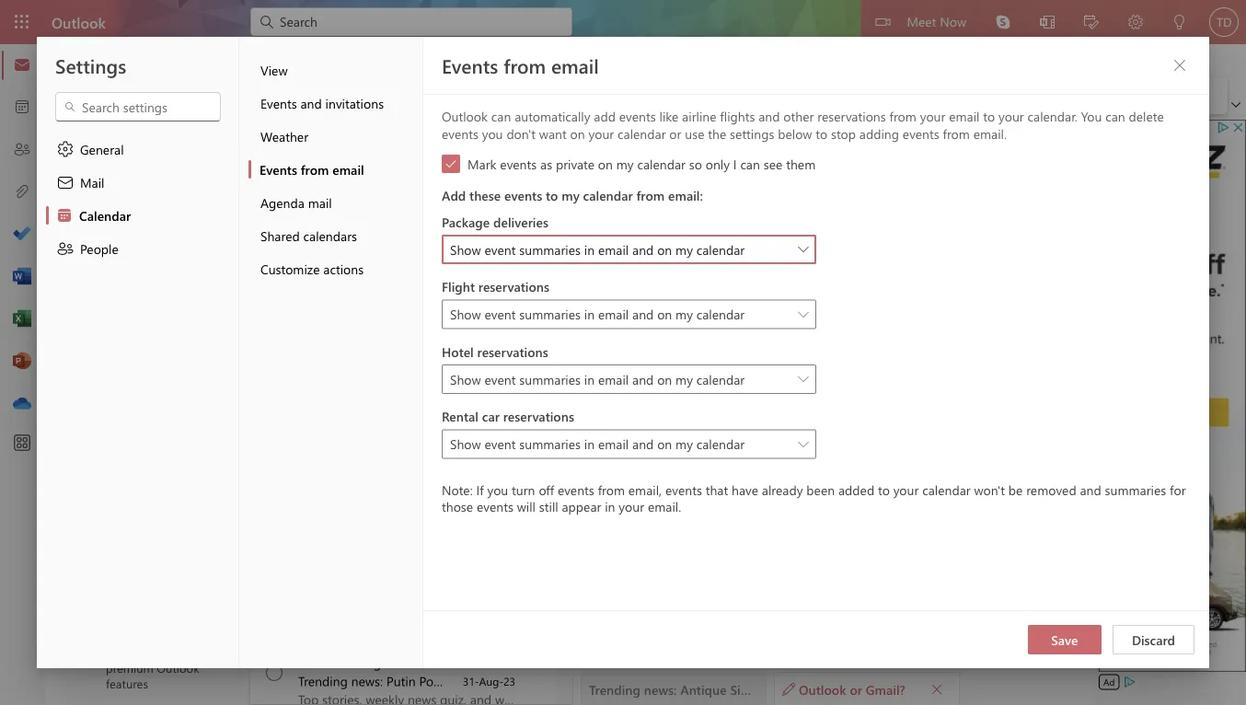 Task type: locate. For each thing, give the bounding box(es) containing it.
customize
[[261, 260, 320, 277]]

event down flight reservations
[[485, 306, 516, 323]]

what…
[[625, 266, 664, 283]]

3  from the top
[[266, 665, 283, 681]]

calendar inside the show event summaries in email and on my calendar field
[[697, 436, 745, 453]]

 button left 
[[353, 83, 367, 109]]

in for flight reservations
[[584, 306, 595, 323]]

format
[[420, 50, 461, 67]]

email up clearance at the left top
[[333, 161, 364, 178]]

prices
[[550, 191, 584, 208]]

To text field
[[657, 186, 1008, 210]]

 button
[[982, 134, 1019, 164]]

my for package deliveries
[[676, 241, 693, 258]]

use inside message list list box
[[442, 415, 462, 432]]

show event summaries in email and on my calendar up values
[[450, 241, 745, 258]]

microsoft bing
[[298, 247, 381, 264], [298, 654, 381, 671]]

2 vertical spatial more
[[661, 673, 690, 690]]

calendar down connected
[[697, 371, 745, 388]]

delete
[[1129, 108, 1165, 125]]

my inside show event summaries in email and on my calendar field
[[676, 371, 693, 388]]

set your advertising preferences image
[[1123, 675, 1137, 690]]

microsoft for trending news: putin powerless to complain about china… and more
[[298, 654, 352, 671]]

temu for temu
[[298, 173, 330, 190]]

application
[[0, 0, 1247, 705]]

mike@example.com button
[[659, 186, 800, 207]]

Hotel reservations field
[[442, 365, 817, 395]]

0 vertical spatial 
[[266, 135, 283, 152]]

summaries up off
[[520, 436, 581, 453]]

4 show from the top
[[450, 436, 481, 453]]

events from email heading
[[442, 52, 599, 78]]

0 vertical spatial i
[[734, 155, 737, 172]]

 inside select a conversation option
[[266, 258, 283, 274]]

1 vertical spatial tree
[[67, 197, 215, 705]]

use left the
[[685, 125, 705, 142]]

bing
[[356, 247, 381, 264], [356, 654, 381, 671]]

event down rental car reservations
[[485, 436, 516, 453]]

from left 
[[943, 125, 970, 142]]

1 microsoft from the top
[[298, 247, 352, 264]]

23 right 13-
[[504, 342, 516, 356]]

1  from the top
[[267, 135, 282, 150]]

1 vertical spatial 
[[931, 683, 944, 696]]

news: left putin
[[351, 673, 383, 690]]

email down "gmail"
[[598, 371, 629, 388]]

1 temu from the top
[[298, 173, 330, 190]]

2 show from the top
[[450, 306, 481, 323]]

event inside package deliveries field
[[485, 241, 516, 258]]

1 show event summaries in email and on my calendar from the top
[[450, 241, 745, 258]]

1 horizontal spatial 
[[296, 90, 308, 101]]

outlook right 
[[799, 681, 847, 698]]

 button for basic text group
[[295, 83, 309, 109]]

more apps image
[[13, 435, 31, 453]]

show event summaries in email and on my calendar inside package deliveries field
[[450, 241, 745, 258]]

1 horizontal spatial so
[[815, 317, 830, 335]]

1 vertical spatial as
[[633, 317, 648, 335]]

0 vertical spatial for
[[890, 317, 907, 335]]

it left 'makes' on the right
[[833, 317, 842, 335]]

summaries for package deliveries
[[520, 241, 581, 258]]

summaries inside field
[[520, 371, 581, 388]]

want
[[539, 125, 567, 142]]

i
[[734, 155, 737, 172], [931, 299, 935, 317]]

1 show from the top
[[450, 241, 481, 258]]

Select all messages checkbox
[[261, 131, 287, 157]]

 inside 'folders' tree item
[[86, 170, 100, 185]]

events inside button
[[261, 94, 297, 111]]

note: if you turn off events from email, events that have already been added to your calendar won't be removed and summaries for those events will still appear in your email.
[[442, 481, 1186, 515]]

more right 'china…'
[[661, 673, 690, 690]]

1 vertical spatial microsoft bing
[[298, 654, 381, 671]]

0 horizontal spatial or
[[670, 125, 682, 142]]

2 horizontal spatial or
[[867, 299, 880, 317]]

0 horizontal spatial it
[[651, 317, 659, 335]]

show event summaries in email and on my calendar for hotel reservations
[[450, 371, 745, 388]]

tree
[[67, 116, 215, 160], [67, 197, 215, 705]]

bing for putin
[[356, 654, 381, 671]]

 inside select all messages checkbox
[[267, 135, 282, 150]]

0 vertical spatial news:
[[351, 266, 383, 283]]


[[266, 135, 283, 152], [266, 258, 283, 274], [266, 665, 283, 681]]

2 temu from the top
[[298, 191, 330, 208]]

reservations inside "outlook can automatically add events like airline flights and other reservations from your email to your calendar. you can delete events you don't want on your calendar or use the settings below to stop adding events from email."
[[818, 108, 886, 125]]

1 vertical spatial gmail?
[[866, 681, 906, 698]]

0 vertical spatial events from email
[[442, 52, 599, 78]]

summaries left the test on the bottom
[[520, 371, 581, 388]]

 right 
[[86, 170, 100, 185]]

trending left putin
[[298, 673, 348, 690]]

outlook inside "outlook can automatically add events like airline flights and other reservations from your email to your calendar. you can delete events you don't want on your calendar or use the settings below to stop adding events from email."
[[442, 108, 488, 125]]

legendary
[[298, 340, 358, 357]]

 down shared
[[267, 258, 282, 273]]

tab list containing home
[[91, 44, 633, 73]]

0 horizontal spatial use
[[442, 415, 462, 432]]

2 trending from the top
[[298, 489, 350, 506]]

news: for antique
[[351, 266, 383, 283]]

your up private
[[589, 125, 614, 142]]

email inside the hey mike, which do you prefer to email with? outlook or gmail? i personally prefer gmail as it is connected to chrome so it makes for using it way easier.
[[737, 299, 773, 317]]

from inside button
[[301, 161, 329, 178]]

1 event from the top
[[485, 241, 516, 258]]

package deliveries
[[442, 213, 549, 230]]

home button
[[92, 44, 154, 73]]

as inside the hey mike, which do you prefer to email with? outlook or gmail? i personally prefer gmail as it is connected to chrome so it makes for using it way easier.
[[633, 317, 648, 335]]

agenda mail
[[261, 194, 332, 211]]

 left 
[[354, 90, 366, 101]]

and inside field
[[633, 371, 654, 388]]

calendar up that
[[697, 436, 745, 453]]

and down the mike, at the top of page
[[633, 306, 654, 323]]

email left with?
[[737, 299, 773, 317]]

don't
[[507, 125, 536, 142]]

 left inbox
[[267, 135, 282, 150]]

calendar left won't
[[923, 481, 971, 498]]

discard
[[1132, 631, 1176, 648]]

1 vertical spatial temu
[[298, 191, 330, 208]]

more
[[693, 266, 723, 283], [695, 489, 726, 506], [661, 673, 690, 690]]

 button
[[1084, 81, 1121, 110]]

news: left should
[[353, 489, 386, 506]]

2 bing from the top
[[356, 654, 381, 671]]

0 horizontal spatial events from email
[[260, 161, 364, 178]]

1 horizontal spatial as
[[633, 317, 648, 335]]

as down filter
[[541, 155, 553, 172]]


[[494, 135, 512, 154]]

event down hotel reservations
[[485, 371, 516, 388]]

antique
[[387, 266, 431, 283]]

outlook down 
[[442, 108, 488, 125]]

2 vertical spatial news:
[[351, 673, 383, 690]]

1 horizontal spatial for
[[1170, 481, 1186, 498]]

2 it from the left
[[833, 317, 842, 335]]

and right the test on the bottom
[[633, 371, 654, 388]]

show event summaries in email and on my calendar inside field
[[450, 371, 745, 388]]

1 horizontal spatial or
[[850, 681, 863, 698]]

calendar inside show event summaries in email and on my calendar field
[[697, 306, 745, 323]]

include group
[[940, 77, 1075, 114]]

event up sewing
[[485, 241, 516, 258]]

1 vertical spatial i
[[931, 299, 935, 317]]

trending for trending news: putin powerless to complain about china… and more
[[298, 673, 348, 690]]

microsoft bing for trending news: putin powerless to complain about china… and more
[[298, 654, 381, 671]]

0 vertical spatial or
[[670, 125, 682, 142]]

from left email, at the bottom right of the page
[[598, 481, 625, 498]]

trending down the calendars
[[298, 266, 348, 283]]

and up what…
[[633, 241, 654, 258]]

meet now
[[907, 12, 967, 29]]

1 microsoft bing from the top
[[298, 247, 381, 264]]

my inside show event summaries in email and on my calendar field
[[676, 306, 693, 323]]

email. left that
[[648, 498, 682, 515]]

more left have
[[695, 489, 726, 506]]

23 left will
[[503, 491, 516, 505]]

1 tree from the top
[[67, 116, 215, 160]]

on up email, at the bottom right of the page
[[658, 436, 672, 453]]

0 horizontal spatial 
[[86, 170, 100, 185]]

add
[[442, 187, 466, 204]]

on inside field
[[658, 371, 672, 388]]

flight reservations
[[442, 278, 550, 295]]

these
[[470, 187, 501, 204]]

 for  button within 'folders' tree item
[[86, 170, 100, 185]]

show inside show event summaries in email and on my calendar field
[[450, 371, 481, 388]]

1 vertical spatial email.
[[648, 498, 682, 515]]

1 vertical spatial more
[[695, 489, 726, 506]]


[[421, 87, 439, 105]]

it left way
[[947, 317, 955, 335]]

email. down include group
[[974, 125, 1007, 142]]

event
[[485, 241, 516, 258], [485, 306, 516, 323], [485, 371, 516, 388], [485, 436, 516, 453]]

still
[[539, 498, 559, 515]]

1 horizontal spatial email.
[[974, 125, 1007, 142]]


[[621, 87, 640, 105]]

3 event from the top
[[485, 371, 516, 388]]

show inside show event summaries in email and on my calendar field
[[450, 306, 481, 323]]

23 right car
[[503, 416, 516, 431]]

events up  button
[[442, 52, 498, 78]]

my for rental car reservations
[[676, 436, 693, 453]]

1 vertical spatial bing
[[356, 654, 381, 671]]

folders tree item
[[67, 160, 215, 197]]

 inside select a conversation option
[[267, 258, 282, 273]]

3 show event summaries in email and on my calendar from the top
[[450, 371, 745, 388]]

 for select a conversation option
[[266, 258, 283, 274]]

agenda
[[261, 194, 305, 211]]

outlook banner
[[0, 0, 1247, 44]]

or left airline
[[670, 125, 682, 142]]

0 vertical spatial trending
[[298, 266, 348, 283]]

summaries for flight reservations
[[520, 306, 581, 323]]

0 vertical spatial 
[[1173, 58, 1188, 73]]

0 horizontal spatial can
[[492, 108, 511, 125]]

1 vertical spatial news:
[[353, 489, 386, 506]]

on inside package deliveries field
[[658, 241, 672, 258]]

your up  button at top
[[999, 108, 1025, 125]]

event inside field
[[485, 371, 516, 388]]

 for select a conversation option
[[267, 258, 282, 273]]

use inside "outlook can automatically add events like airline flights and other reservations from your email to your calendar. you can delete events you don't want on your calendar or use the settings below to stop adding events from email."
[[685, 125, 705, 142]]

can
[[492, 108, 511, 125], [1106, 108, 1126, 125], [741, 155, 760, 172]]

t
[[270, 182, 277, 199]]

0 vertical spatial as
[[541, 155, 553, 172]]

summaries inside package deliveries field
[[520, 241, 581, 258]]

events inside button
[[260, 161, 297, 178]]

files image
[[13, 183, 31, 202]]

1 horizontal spatial prefer
[[1007, 299, 1045, 317]]

0 horizontal spatial prefer
[[681, 299, 719, 317]]

for
[[890, 317, 907, 335], [1170, 481, 1186, 498]]

1 vertical spatial for
[[1170, 481, 1186, 498]]


[[56, 173, 75, 192]]

1 horizontal spatial events from email
[[442, 52, 599, 78]]

0 vertical spatial 
[[267, 135, 282, 150]]

so right with?
[[815, 317, 830, 335]]

text
[[464, 50, 485, 67]]

2 horizontal spatial it
[[947, 317, 955, 335]]

2 vertical spatial you
[[487, 481, 509, 498]]

news: for putin
[[351, 673, 383, 690]]

my for hotel reservations
[[676, 371, 693, 388]]

 for select all messages checkbox
[[266, 135, 283, 152]]

calendar inside note: if you turn off events from email, events that have already been added to your calendar won't be removed and summaries for those events will still appear in your email.
[[923, 481, 971, 498]]

1 vertical spatial events
[[261, 94, 297, 111]]

2 vertical spatial 
[[266, 665, 283, 681]]

1 horizontal spatial  button
[[295, 83, 309, 109]]

14-
[[465, 267, 481, 282]]

show event summaries in email and on my calendar down "gmail"
[[450, 371, 745, 388]]

bing for antique
[[356, 247, 381, 264]]

use
[[685, 125, 705, 142], [442, 415, 462, 432]]

view
[[261, 61, 288, 78]]

clipboard group
[[56, 77, 183, 114]]

0 vertical spatial tree
[[67, 116, 215, 160]]

trending for trending news: antique singer sewing machine values & what… and more
[[298, 266, 348, 283]]

1 vertical spatial or
[[867, 299, 880, 317]]

3 show from the top
[[450, 371, 481, 388]]

1 horizontal spatial it
[[833, 317, 842, 335]]

so inside the hey mike, which do you prefer to email with? outlook or gmail? i personally prefer gmail as it is connected to chrome so it makes for using it way easier.
[[815, 317, 830, 335]]

in inside package deliveries field
[[584, 241, 595, 258]]

sincerely,
[[592, 353, 654, 371]]

my inside package deliveries field
[[676, 241, 693, 258]]

on up what…
[[658, 241, 672, 258]]

singer
[[435, 266, 471, 283]]

0 vertical spatial gmail?
[[883, 299, 928, 317]]

email inside package deliveries field
[[598, 241, 629, 258]]

1 vertical spatial 
[[266, 258, 283, 274]]

outlook right with?
[[813, 299, 864, 317]]

0 vertical spatial microsoft
[[298, 247, 352, 264]]

2  from the top
[[266, 258, 283, 274]]

1  from the top
[[266, 135, 283, 152]]

1 vertical spatial microsoft
[[298, 654, 352, 671]]

to
[[613, 188, 626, 205]]

premium
[[106, 660, 153, 676]]

putin
[[387, 673, 416, 690]]

0 horizontal spatial  button
[[76, 160, 108, 194]]

sep- for antique
[[481, 267, 504, 282]]

show up 14-
[[450, 241, 481, 258]]

home
[[105, 50, 140, 67]]

0 vertical spatial microsoft bing
[[298, 247, 381, 264]]

2  from the top
[[267, 258, 282, 273]]

and right removed
[[1080, 481, 1102, 498]]

agenda mail button
[[249, 186, 423, 219]]

3 trending from the top
[[298, 673, 348, 690]]

1 horizontal spatial use
[[685, 125, 705, 142]]

 inside select all messages checkbox
[[266, 135, 283, 152]]

prefer right is
[[681, 299, 719, 317]]


[[267, 135, 282, 150], [267, 258, 282, 273]]

to
[[984, 108, 995, 125], [816, 125, 828, 142], [546, 187, 558, 204], [722, 299, 734, 317], [747, 317, 760, 335], [350, 415, 362, 432], [878, 481, 890, 498], [479, 673, 490, 690]]

0 vertical spatial email.
[[974, 125, 1007, 142]]

removed
[[1027, 481, 1077, 498]]

2 show event summaries in email and on my calendar from the top
[[450, 306, 745, 323]]

show down 08- at the left bottom of the page
[[450, 436, 481, 453]]

08-
[[464, 416, 480, 431]]

and right from…
[[670, 489, 692, 506]]

1 vertical spatial events from email
[[260, 161, 364, 178]]

more up connected
[[693, 266, 723, 283]]

news:
[[351, 266, 383, 283], [353, 489, 386, 506], [351, 673, 383, 690]]

outlook right "premium"
[[157, 660, 199, 676]]

 down message button
[[296, 90, 308, 101]]

trending down updates
[[298, 489, 350, 506]]

on inside "outlook can automatically add events like airline flights and other reservations from your email to your calendar. you can delete events you don't want on your calendar or use the settings below to stop adding events from email."
[[570, 125, 585, 142]]

from
[[504, 52, 546, 78], [890, 108, 917, 125], [943, 125, 970, 142], [301, 161, 329, 178], [637, 187, 665, 204], [598, 481, 625, 498]]

in for hotel reservations
[[584, 371, 595, 388]]

events inside tab panel
[[442, 52, 498, 78]]

powerpoint image
[[13, 353, 31, 371]]

show
[[450, 241, 481, 258], [450, 306, 481, 323], [450, 371, 481, 388], [450, 436, 481, 453]]

summaries for hotel reservations
[[520, 371, 581, 388]]

 button for 'folders' tree item
[[76, 160, 108, 194]]

show inside field
[[450, 436, 481, 453]]

summaries for rental car reservations
[[520, 436, 581, 453]]

show down 'flight'
[[450, 306, 481, 323]]

outlook inside premium outlook features
[[157, 660, 199, 676]]

or inside the hey mike, which do you prefer to email with? outlook or gmail? i personally prefer gmail as it is connected to chrome so it makes for using it way easier.
[[867, 299, 880, 317]]

as left is
[[633, 317, 648, 335]]

0 vertical spatial events
[[442, 52, 498, 78]]

be
[[1009, 481, 1023, 498]]

 button
[[295, 83, 309, 109], [353, 83, 367, 109], [76, 160, 108, 194]]

show event summaries in email and on my calendar for package deliveries
[[450, 241, 745, 258]]

premium outlook features button
[[67, 618, 250, 705]]

in inside field
[[584, 371, 595, 388]]

0 vertical spatial use
[[685, 125, 705, 142]]

0 horizontal spatial  button
[[924, 676, 950, 702]]

using
[[910, 317, 944, 335]]

calendar down mike@example.com 'button'
[[697, 241, 745, 258]]

2 horizontal spatial 
[[354, 90, 366, 101]]

inbox
[[298, 132, 336, 152]]

china…
[[590, 673, 632, 690]]

email inside button
[[333, 161, 364, 178]]

outlook inside the hey mike, which do you prefer to email with? outlook or gmail? i personally prefer gmail as it is connected to chrome so it makes for using it way easier.
[[813, 299, 864, 317]]

flights
[[720, 108, 755, 125]]

1 horizontal spatial  button
[[1166, 51, 1195, 80]]

do
[[636, 299, 652, 317]]

email up &
[[598, 241, 629, 258]]

on right do
[[658, 306, 672, 323]]

1 horizontal spatial i
[[931, 299, 935, 317]]

1 bing from the top
[[356, 247, 381, 264]]

0 horizontal spatial for
[[890, 317, 907, 335]]

events from email
[[442, 52, 599, 78], [260, 161, 364, 178]]

23 left machine
[[504, 267, 516, 282]]

i inside the hey mike, which do you prefer to email with? outlook or gmail? i personally prefer gmail as it is connected to chrome so it makes for using it way easier.
[[931, 299, 935, 317]]

in
[[584, 241, 595, 258], [584, 306, 595, 323], [584, 371, 595, 388], [584, 436, 595, 453], [605, 498, 616, 515]]

2 horizontal spatial can
[[1106, 108, 1126, 125]]

events down view
[[261, 94, 297, 111]]

2 vertical spatial trending
[[298, 673, 348, 690]]

can right you
[[1106, 108, 1126, 125]]

show down the hotel
[[450, 371, 481, 388]]

events from email up 
[[442, 52, 599, 78]]

so left only
[[689, 155, 702, 172]]

bullets image
[[658, 87, 695, 105]]

or right 
[[850, 681, 863, 698]]

help
[[224, 50, 251, 67]]


[[458, 87, 476, 105]]

14-sep-23
[[465, 267, 516, 282]]

mark
[[468, 155, 497, 172]]

message list section
[[250, 118, 726, 705]]

numbering image
[[695, 87, 732, 105]]

you inside note: if you turn off events from email, events that have already been added to your calendar won't be removed and summaries for those events will still appear in your email.
[[487, 481, 509, 498]]

4 show event summaries in email and on my calendar from the top
[[450, 436, 745, 453]]

premium outlook features
[[106, 660, 199, 692]]


[[56, 239, 75, 258]]

my inside the show event summaries in email and on my calendar field
[[676, 436, 693, 453]]

email up  button
[[949, 108, 980, 125]]

and inside package deliveries field
[[633, 241, 654, 258]]

calendar up mark events as private on my calendar so only i can see them
[[618, 125, 666, 142]]

0 vertical spatial you
[[482, 125, 503, 142]]

and down increase indent image
[[759, 108, 780, 125]]

0 horizontal spatial 
[[931, 683, 944, 696]]


[[63, 51, 82, 70]]

settings
[[730, 125, 775, 142]]

summaries up machine
[[520, 241, 581, 258]]

from right stop
[[890, 108, 917, 125]]

 button inside 'folders' tree item
[[76, 160, 108, 194]]

document
[[0, 0, 1247, 705]]

0 horizontal spatial email.
[[648, 498, 682, 515]]

tree containing 
[[67, 197, 215, 705]]

1 vertical spatial 
[[267, 258, 282, 273]]

in up values
[[584, 241, 595, 258]]

0 horizontal spatial i
[[734, 155, 737, 172]]

our
[[366, 415, 386, 432]]

word image
[[13, 268, 31, 286]]

in up trump at the bottom of the page
[[584, 436, 595, 453]]

dialog
[[0, 0, 1247, 705]]

events
[[442, 52, 498, 78], [261, 94, 297, 111], [260, 161, 297, 178]]

4 event from the top
[[485, 436, 516, 453]]

summaries right removed
[[1105, 481, 1167, 498]]

events from email down inbox
[[260, 161, 364, 178]]

you right do
[[655, 299, 678, 317]]

1 vertical spatial you
[[655, 299, 678, 317]]

which
[[592, 299, 633, 317]]

2 microsoft from the top
[[298, 654, 352, 671]]

2 tree from the top
[[67, 197, 215, 705]]

31-aug-23
[[463, 674, 516, 689]]

 inside the reading pane main content
[[931, 683, 944, 696]]

0 horizontal spatial so
[[689, 155, 702, 172]]


[[296, 90, 308, 101], [354, 90, 366, 101], [86, 170, 100, 185]]

application containing settings
[[0, 0, 1247, 705]]

like
[[660, 108, 679, 125]]

see
[[764, 155, 783, 172]]

email.
[[974, 125, 1007, 142], [648, 498, 682, 515]]

quiz
[[418, 340, 442, 357]]

i right only
[[734, 155, 737, 172]]

left-rail-appbar navigation
[[4, 44, 41, 425]]

mail image
[[13, 56, 31, 75]]

1 trending from the top
[[298, 266, 348, 283]]

0 vertical spatial bing
[[356, 247, 381, 264]]

email down hey
[[598, 306, 629, 323]]

or left using
[[867, 299, 880, 317]]

events for the events and invitations button
[[261, 94, 297, 111]]

show for hotel
[[450, 371, 481, 388]]

is
[[662, 317, 673, 335]]

email up trump at the bottom of the page
[[598, 436, 629, 453]]

0 horizontal spatial as
[[541, 155, 553, 172]]

0 vertical spatial temu
[[298, 173, 330, 190]]

from inside note: if you turn off events from email, events that have already been added to your calendar won't be removed and summaries for those events will still appear in your email.
[[598, 481, 625, 498]]

more for trending news: putin powerless to complain about china… and more
[[661, 673, 690, 690]]

you left the don't
[[482, 125, 503, 142]]

2 vertical spatial events
[[260, 161, 297, 178]]

1 horizontal spatial 
[[1173, 58, 1188, 73]]

show event summaries in email and on my calendar up trump at the bottom of the page
[[450, 436, 745, 453]]

show inside package deliveries field
[[450, 241, 481, 258]]

gmail
[[592, 317, 630, 335]]

show event summaries in email and on my calendar down hey
[[450, 306, 745, 323]]

summaries inside note: if you turn off events from email, events that have already been added to your calendar won't be removed and summaries for those events will still appear in your email.
[[1105, 481, 1167, 498]]

1 vertical spatial use
[[442, 415, 462, 432]]

tab list
[[91, 44, 633, 73]]

mike,
[[620, 281, 653, 299]]

can left see
[[741, 155, 760, 172]]

news: left antique
[[351, 266, 383, 283]]

2 microsoft bing from the top
[[298, 654, 381, 671]]

folders
[[111, 167, 160, 187]]

1 vertical spatial so
[[815, 317, 830, 335]]

Message body, press Alt+F10 to exit text field
[[592, 281, 1065, 537]]

2 event from the top
[[485, 306, 516, 323]]

email. inside note: if you turn off events from email, events that have already been added to your calendar won't be removed and summaries for those events will still appear in your email.
[[648, 498, 682, 515]]

&
[[611, 266, 621, 283]]

on right want
[[570, 125, 585, 142]]

0 vertical spatial so
[[689, 155, 702, 172]]

sep- for quiz
[[481, 342, 504, 356]]

1 vertical spatial trending
[[298, 489, 350, 506]]

from…
[[628, 489, 666, 506]]

 button down message button
[[295, 83, 309, 109]]

events from email inside button
[[260, 161, 364, 178]]



Task type: vqa. For each thing, say whether or not it's contained in the screenshot.
Sep- for Should
yes



Task type: describe. For each thing, give the bounding box(es) containing it.
email inside field
[[598, 371, 629, 388]]


[[110, 206, 128, 225]]

and inside button
[[301, 94, 322, 111]]

on right private
[[598, 155, 613, 172]]

the
[[708, 125, 727, 142]]

events from email inside tab panel
[[442, 52, 599, 78]]

you inside "outlook can automatically add events like airline flights and other reservations from your email to your calendar. you can delete events you don't want on your calendar or use the settings below to stop adding events from email."
[[482, 125, 503, 142]]

events for events from email heading
[[442, 52, 498, 78]]


[[993, 142, 1008, 157]]

calendar inside package deliveries field
[[697, 241, 745, 258]]

 button
[[375, 81, 412, 110]]

show for flight
[[450, 306, 481, 323]]

in for package deliveries
[[584, 241, 595, 258]]

calendar inside "outlook can automatically add events like airline flights and other reservations from your email to your calendar. you can delete events you don't want on your calendar or use the settings below to stop adding events from email."
[[618, 125, 666, 142]]

event for hotel
[[485, 371, 516, 388]]

calendar
[[79, 207, 131, 224]]

 button
[[412, 81, 448, 110]]

weather button
[[249, 120, 423, 153]]

have
[[732, 481, 759, 498]]

added
[[839, 481, 875, 498]]

to inside note: if you turn off events from email, events that have already been added to your calendar won't be removed and summaries for those events will still appear in your email.
[[878, 481, 890, 498]]

decrease indent image
[[732, 87, 769, 105]]

and right 'china…'
[[636, 673, 657, 690]]

dialog containing settings
[[0, 0, 1247, 705]]

temu image
[[259, 176, 289, 205]]

2 horizontal spatial  button
[[353, 83, 367, 109]]

show event summaries in email and on my calendar for rental car reservations
[[450, 436, 745, 453]]

 button
[[1121, 81, 1157, 110]]

people image
[[13, 141, 31, 159]]


[[445, 157, 458, 170]]

reading pane main content
[[574, 115, 1095, 705]]

calendar inside show event summaries in email and on my calendar field
[[697, 371, 745, 388]]

1 vertical spatial  button
[[924, 676, 950, 702]]

Flight reservations field
[[442, 300, 817, 330]]

draw
[[515, 50, 544, 67]]

email,
[[629, 481, 662, 498]]

or inside "outlook can automatically add events like airline flights and other reservations from your email to your calendar. you can delete events you don't want on your calendar or use the settings below to stop adding events from email."
[[670, 125, 682, 142]]

now
[[940, 12, 967, 29]]

2 vertical spatial or
[[850, 681, 863, 698]]


[[55, 206, 74, 225]]

gmail? inside the hey mike, which do you prefer to email with? outlook or gmail? i personally prefer gmail as it is connected to chrome so it makes for using it way easier.
[[883, 299, 928, 317]]

message button
[[265, 44, 344, 73]]


[[64, 100, 76, 113]]

message
[[279, 50, 330, 67]]

show for package
[[450, 241, 481, 258]]

for inside note: if you turn off events from email, events that have already been added to your calendar won't be removed and summaries for those events will still appear in your email.
[[1170, 481, 1186, 498]]

weather
[[261, 128, 308, 145]]

microsoft for trending news: antique singer sewing machine values & what… and more
[[298, 247, 352, 264]]

should
[[390, 489, 431, 506]]

for inside the hey mike, which do you prefer to email with? outlook or gmail? i personally prefer gmail as it is connected to chrome so it makes for using it way easier.
[[890, 317, 907, 335]]

microsoft bing for trending news: antique singer sewing machine values & what… and more
[[298, 247, 381, 264]]

add these events to my calendar from email:
[[442, 187, 703, 204]]

and right what…
[[668, 266, 689, 283]]

that
[[706, 481, 728, 498]]

ad
[[1104, 676, 1115, 688]]

tags group
[[1084, 77, 1157, 114]]

private
[[556, 155, 595, 172]]

outlook link
[[52, 0, 106, 44]]

1 it from the left
[[651, 317, 659, 335]]

in inside note: if you turn off events from email, events that have already been added to your calendar won't be removed and summaries for those events will still appear in your email.
[[605, 498, 616, 515]]


[[494, 87, 513, 105]]

outlook inside banner
[[52, 12, 106, 32]]

show event summaries in email and on my calendar for flight reservations
[[450, 306, 745, 323]]

of
[[426, 415, 438, 432]]

from right to
[[637, 187, 665, 204]]


[[783, 683, 796, 696]]


[[56, 140, 75, 158]]

events and invitations button
[[249, 87, 423, 120]]

and up email, at the bottom right of the page
[[633, 436, 654, 453]]

event for rental
[[485, 436, 516, 453]]

sep- inside updates to our terms of use 08-sep-23
[[480, 416, 503, 431]]

trending for trending news: should supreme court disqualify trump from… and more
[[298, 489, 350, 506]]

about
[[552, 673, 587, 690]]

Select a conversation checkbox
[[254, 646, 298, 686]]

23 for antique
[[504, 267, 516, 282]]

temu clearance only today - insanely low prices
[[298, 191, 584, 208]]

 inside checkbox
[[266, 665, 283, 681]]

rental
[[442, 408, 479, 425]]

Select a conversation checkbox
[[254, 239, 298, 279]]

hey mike, which do you prefer to email with? outlook or gmail? i personally prefer gmail as it is connected to chrome so it makes for using it way easier.
[[592, 281, 1045, 335]]

email:
[[668, 187, 703, 204]]

easier.
[[986, 317, 1028, 335]]

 for rightmost  button
[[354, 90, 366, 101]]

increase indent image
[[769, 87, 806, 105]]

events from email tab panel
[[424, 37, 1210, 668]]

calendar up email:
[[638, 155, 686, 172]]

news: for should
[[353, 489, 386, 506]]

1 prefer from the left
[[681, 299, 719, 317]]

 inside events from email tab panel
[[1173, 58, 1188, 73]]

settings
[[55, 52, 126, 78]]

meet
[[907, 12, 937, 29]]


[[943, 142, 958, 157]]

23 for quiz
[[504, 342, 516, 356]]

save button
[[1028, 625, 1102, 655]]

Rental car reservations field
[[442, 430, 817, 460]]

onedrive image
[[13, 395, 31, 413]]

calendar.
[[1028, 108, 1078, 125]]

today
[[425, 191, 459, 208]]

test
[[592, 373, 619, 391]]

0 vertical spatial more
[[693, 266, 723, 283]]

calendar down private
[[583, 187, 633, 204]]

package
[[442, 213, 490, 230]]

email inside "outlook can automatically add events like airline flights and other reservations from your email to your calendar. you can delete events you don't want on your calendar or use the settings below to stop adding events from email."
[[949, 108, 980, 125]]

trending news: putin powerless to complain about china… and more
[[298, 673, 690, 690]]

with?
[[776, 299, 810, 317]]

below
[[778, 125, 813, 142]]

 button
[[54, 45, 91, 76]]

outlook can automatically add events like airline flights and other reservations from your email to your calendar. you can delete events you don't want on your calendar or use the settings below to stop adding events from email.
[[442, 108, 1165, 142]]

from up 
[[504, 52, 546, 78]]

settings heading
[[55, 52, 126, 78]]

way
[[958, 317, 983, 335]]

you inside the hey mike, which do you prefer to email with? outlook or gmail? i personally prefer gmail as it is connected to chrome so it makes for using it way easier.
[[655, 299, 678, 317]]

them
[[786, 155, 816, 172]]

on for flight reservations
[[658, 306, 672, 323]]

message list list box
[[250, 164, 726, 705]]

show for rental
[[450, 436, 481, 453]]

email. inside "outlook can automatically add events like airline flights and other reservations from your email to your calendar. you can delete events you don't want on your calendar or use the settings below to stop adding events from email."
[[974, 125, 1007, 142]]


[[110, 243, 128, 261]]

adding
[[860, 125, 900, 142]]

customize actions button
[[249, 252, 423, 285]]

on for hotel reservations
[[658, 371, 672, 388]]

email right draw
[[551, 52, 599, 78]]

your up 
[[920, 108, 946, 125]]

trending news: should supreme court disqualify trump from… and more
[[298, 489, 726, 506]]

discard button
[[1113, 625, 1195, 655]]

on for rental car reservations
[[658, 436, 672, 453]]

settings tab list
[[37, 37, 239, 668]]

your right appear
[[619, 498, 645, 515]]

 button
[[448, 81, 485, 110]]

will
[[517, 498, 536, 515]]

my for flight reservations
[[676, 306, 693, 323]]

2 prefer from the left
[[1007, 299, 1045, 317]]

events from email element
[[442, 108, 1191, 528]]

your right added
[[894, 481, 919, 498]]

 for basic text group's  button
[[296, 90, 308, 101]]

calendar image
[[13, 99, 31, 117]]

event for package
[[485, 241, 516, 258]]

already
[[762, 481, 803, 498]]

temu for temu clearance only today - insanely low prices
[[298, 191, 330, 208]]

complain
[[494, 673, 548, 690]]

3 it from the left
[[947, 317, 955, 335]]

0 vertical spatial  button
[[1166, 51, 1195, 80]]

only
[[394, 191, 421, 208]]

13-sep-23
[[465, 342, 516, 356]]

disqualify
[[526, 489, 583, 506]]

Add a subject text field
[[581, 228, 925, 258]]

those
[[442, 498, 473, 515]]

document containing settings
[[0, 0, 1247, 705]]

and inside note: if you turn off events from email, events that have already been added to your calendar won't be removed and summaries for those events will still appear in your email.
[[1080, 481, 1102, 498]]

format text button
[[406, 44, 499, 73]]

i inside tab panel
[[734, 155, 737, 172]]

to do image
[[13, 226, 31, 244]]

view button
[[249, 53, 423, 87]]

excel image
[[13, 310, 31, 329]]

events and invitations
[[261, 94, 384, 111]]

to button
[[591, 182, 648, 212]]

Package deliveries field
[[442, 235, 817, 265]]

in for rental car reservations
[[584, 436, 595, 453]]

23 inside updates to our terms of use 08-sep-23
[[503, 416, 516, 431]]

sep- for should
[[480, 491, 503, 505]]

hotel reservations
[[442, 343, 549, 360]]

event for flight
[[485, 306, 516, 323]]

add
[[594, 108, 616, 125]]

Search settings search field
[[76, 98, 202, 116]]

tab list inside application
[[91, 44, 633, 73]]

 filter
[[494, 135, 547, 154]]

filter
[[519, 135, 547, 152]]

general
[[80, 140, 124, 157]]

note:
[[442, 481, 473, 498]]

and inside "outlook can automatically add events like airline flights and other reservations from your email to your calendar. you can delete events you don't want on your calendar or use the settings below to stop adding events from email."
[[759, 108, 780, 125]]

23 for should
[[503, 491, 516, 505]]

-
[[463, 191, 468, 208]]

as inside events from email element
[[541, 155, 553, 172]]

aug-
[[479, 674, 504, 689]]

23 for putin
[[504, 674, 516, 689]]

flight
[[442, 278, 475, 295]]

mail
[[80, 174, 104, 191]]

 for select all messages checkbox
[[267, 135, 282, 150]]

more for trending news: should supreme court disqualify trump from… and more
[[695, 489, 726, 506]]

basic text group
[[192, 77, 878, 114]]

on for package deliveries
[[658, 241, 672, 258]]

1 horizontal spatial can
[[741, 155, 760, 172]]

updates to our terms of use 08-sep-23
[[298, 415, 516, 432]]

off
[[539, 481, 554, 498]]

so inside events from email element
[[689, 155, 702, 172]]



